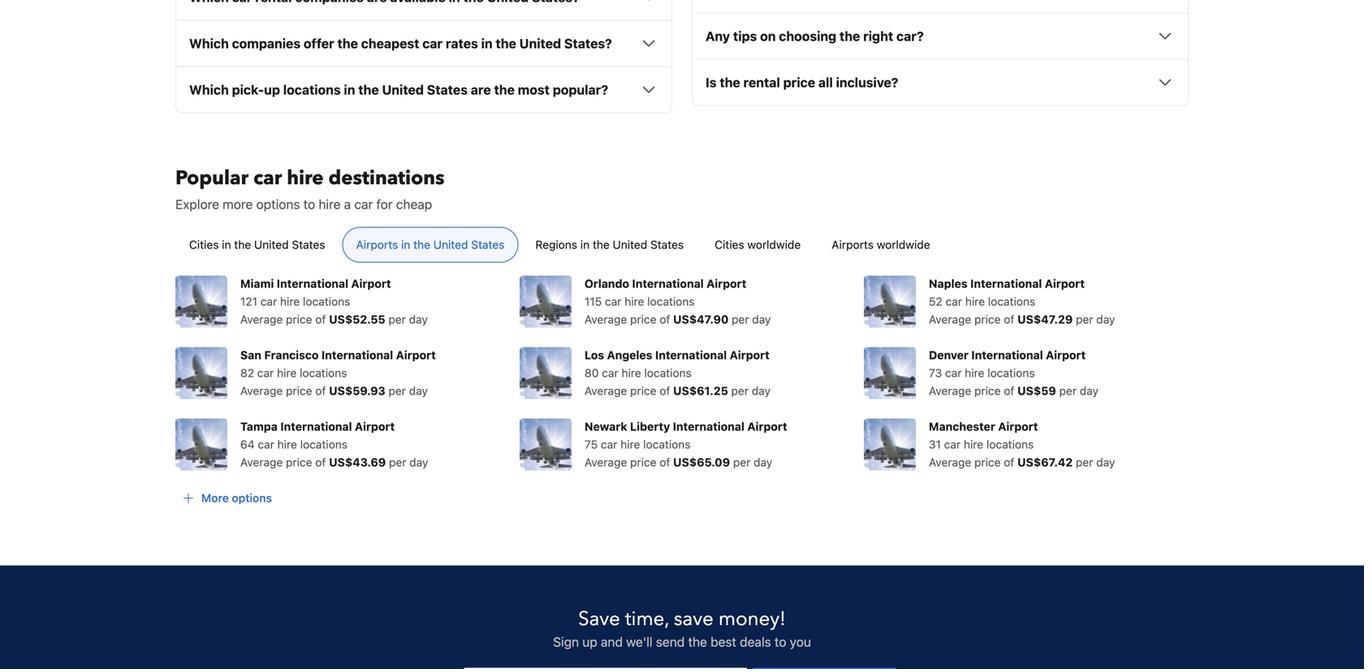 Task type: vqa. For each thing, say whether or not it's contained in the screenshot.
Orlando
yes



Task type: locate. For each thing, give the bounding box(es) containing it.
airports up "cheap car hire in naples international airport - nap" image
[[832, 238, 874, 251]]

cheap car hire in tampa international airport - tpa image
[[175, 418, 227, 470]]

per right us$47.29
[[1076, 312, 1093, 326]]

average
[[240, 312, 283, 326], [585, 312, 627, 326], [929, 312, 971, 326], [240, 384, 283, 397], [585, 384, 627, 397], [929, 384, 971, 397], [240, 455, 283, 469], [585, 455, 627, 469], [929, 455, 971, 469]]

1 horizontal spatial cities
[[715, 238, 744, 251]]

of left us$52.55
[[315, 312, 326, 326]]

worldwide inside "button"
[[877, 238, 930, 251]]

per right the us$47.90
[[732, 312, 749, 326]]

in down which companies offer the cheapest car rates in the united states?
[[344, 82, 355, 97]]

0 horizontal spatial up
[[264, 82, 280, 97]]

international inside naples international airport 52 car hire locations average price of us$47.29 per day
[[970, 277, 1042, 290]]

san
[[240, 348, 261, 362]]

price left us$47.29
[[974, 312, 1001, 326]]

right
[[863, 28, 893, 44]]

day inside orlando international airport 115 car hire locations average price of us$47.90 per day
[[752, 312, 771, 326]]

car inside miami international airport 121 car hire locations average price of us$52.55 per day
[[260, 295, 277, 308]]

to left "you"
[[775, 634, 786, 649]]

hire inside manchester airport 31 car hire locations average price of us$67.42 per day
[[964, 437, 983, 451]]

2 airports from the left
[[832, 238, 874, 251]]

0 vertical spatial to
[[303, 196, 315, 212]]

tab list containing cities in the united states
[[162, 227, 1202, 263]]

newark
[[585, 420, 627, 433]]

1 horizontal spatial worldwide
[[877, 238, 930, 251]]

airports down for
[[356, 238, 398, 251]]

international inside san francisco international airport 82 car hire locations average price of us$59.93 per day
[[321, 348, 393, 362]]

up left and
[[582, 634, 597, 649]]

cities down explore
[[189, 238, 219, 251]]

cheap car hire in denver international airport - den image
[[864, 347, 916, 399]]

the right is
[[720, 75, 740, 90]]

cheap car hire in los angeles international airport - lax image
[[520, 347, 572, 399]]

day inside los angeles international airport 80 car hire locations average price of us$61.25 per day
[[752, 384, 771, 397]]

of inside naples international airport 52 car hire locations average price of us$47.29 per day
[[1004, 312, 1014, 326]]

airport inside san francisco international airport 82 car hire locations average price of us$59.93 per day
[[396, 348, 436, 362]]

day inside tampa international airport 64 car hire locations average price of us$43.69 per day
[[409, 455, 428, 469]]

states?
[[564, 36, 612, 51]]

price down liberty
[[630, 455, 656, 469]]

international up us$61.25
[[655, 348, 727, 362]]

companies
[[232, 36, 301, 51]]

0 horizontal spatial airports
[[356, 238, 398, 251]]

price inside san francisco international airport 82 car hire locations average price of us$59.93 per day
[[286, 384, 312, 397]]

1 which from the top
[[189, 36, 229, 51]]

manchester airport 31 car hire locations average price of us$67.42 per day
[[929, 420, 1115, 469]]

car left rates
[[422, 36, 443, 51]]

airport
[[351, 277, 391, 290], [707, 277, 746, 290], [1045, 277, 1085, 290], [396, 348, 436, 362], [730, 348, 770, 362], [1046, 348, 1086, 362], [355, 420, 395, 433], [747, 420, 787, 433], [998, 420, 1038, 433]]

price up angeles
[[630, 312, 656, 326]]

per right us$43.69
[[389, 455, 406, 469]]

international up 'us$65.09'
[[673, 420, 744, 433]]

2 which from the top
[[189, 82, 229, 97]]

average inside manchester airport 31 car hire locations average price of us$67.42 per day
[[929, 455, 971, 469]]

day right the us$47.90
[[752, 312, 771, 326]]

day right the us$59
[[1080, 384, 1098, 397]]

day inside naples international airport 52 car hire locations average price of us$47.29 per day
[[1096, 312, 1115, 326]]

airport inside denver international airport 73 car hire locations average price of us$59 per day
[[1046, 348, 1086, 362]]

1 horizontal spatial to
[[775, 634, 786, 649]]

per right 'us$65.09'
[[733, 455, 750, 469]]

us$65.09
[[673, 455, 730, 469]]

1 vertical spatial to
[[775, 634, 786, 649]]

car down orlando on the top of page
[[605, 295, 621, 308]]

1 horizontal spatial up
[[582, 634, 597, 649]]

car inside san francisco international airport 82 car hire locations average price of us$59.93 per day
[[257, 366, 274, 379]]

cheapest
[[361, 36, 419, 51]]

choosing
[[779, 28, 836, 44]]

0 horizontal spatial cities
[[189, 238, 219, 251]]

0 vertical spatial which
[[189, 36, 229, 51]]

day right us$43.69
[[409, 455, 428, 469]]

of inside denver international airport 73 car hire locations average price of us$59 per day
[[1004, 384, 1014, 397]]

locations inside san francisco international airport 82 car hire locations average price of us$59.93 per day
[[300, 366, 347, 379]]

car right 64 on the left
[[258, 437, 274, 451]]

locations up us$61.25
[[644, 366, 692, 379]]

locations up us$67.42
[[986, 437, 1034, 451]]

per right the us$59
[[1059, 384, 1077, 397]]

on
[[760, 28, 776, 44]]

price inside is the rental price all inclusive? "dropdown button"
[[783, 75, 815, 90]]

international up us$59.93
[[321, 348, 393, 362]]

per inside the newark liberty international airport 75 car hire locations average price of us$65.09 per day
[[733, 455, 750, 469]]

any
[[706, 28, 730, 44]]

tampa
[[240, 420, 278, 433]]

average down 73
[[929, 384, 971, 397]]

locations up us$43.69
[[300, 437, 347, 451]]

liberty
[[630, 420, 670, 433]]

regions
[[535, 238, 577, 251]]

of left the us$47.90
[[660, 312, 670, 326]]

international inside denver international airport 73 car hire locations average price of us$59 per day
[[971, 348, 1043, 362]]

which left companies
[[189, 36, 229, 51]]

average down 64 on the left
[[240, 455, 283, 469]]

in
[[481, 36, 493, 51], [344, 82, 355, 97], [222, 238, 231, 251], [401, 238, 410, 251], [580, 238, 590, 251]]

the inside save time, save money! sign up and we'll send the best deals to you
[[688, 634, 707, 649]]

orlando international airport 115 car hire locations average price of us$47.90 per day
[[585, 277, 771, 326]]

0 vertical spatial up
[[264, 82, 280, 97]]

price up francisco
[[286, 312, 312, 326]]

cheap car hire in manchester airport - man image
[[864, 418, 916, 470]]

options right "more"
[[256, 196, 300, 212]]

per
[[388, 312, 406, 326], [732, 312, 749, 326], [1076, 312, 1093, 326], [388, 384, 406, 397], [731, 384, 749, 397], [1059, 384, 1077, 397], [389, 455, 406, 469], [733, 455, 750, 469], [1076, 455, 1093, 469]]

all
[[818, 75, 833, 90]]

car right 73
[[945, 366, 962, 379]]

popular?
[[553, 82, 608, 97]]

car inside denver international airport 73 car hire locations average price of us$59 per day
[[945, 366, 962, 379]]

send
[[656, 634, 685, 649]]

1 vertical spatial which
[[189, 82, 229, 97]]

locations inside miami international airport 121 car hire locations average price of us$52.55 per day
[[303, 295, 350, 308]]

united
[[519, 36, 561, 51], [382, 82, 424, 97], [254, 238, 289, 251], [433, 238, 468, 251], [613, 238, 647, 251]]

price inside naples international airport 52 car hire locations average price of us$47.29 per day
[[974, 312, 1001, 326]]

price inside los angeles international airport 80 car hire locations average price of us$61.25 per day
[[630, 384, 656, 397]]

day right us$59.93
[[409, 384, 428, 397]]

to left a
[[303, 196, 315, 212]]

car right 31
[[944, 437, 961, 451]]

price inside the newark liberty international airport 75 car hire locations average price of us$65.09 per day
[[630, 455, 656, 469]]

international up the us$47.90
[[632, 277, 704, 290]]

average down 31
[[929, 455, 971, 469]]

locations up us$47.29
[[988, 295, 1035, 308]]

airport inside miami international airport 121 car hire locations average price of us$52.55 per day
[[351, 277, 391, 290]]

which left pick-
[[189, 82, 229, 97]]

locations up the us$59
[[987, 366, 1035, 379]]

car right 80
[[602, 366, 618, 379]]

0 horizontal spatial to
[[303, 196, 315, 212]]

in right regions
[[580, 238, 590, 251]]

1 cities from the left
[[189, 238, 219, 251]]

cheap
[[396, 196, 432, 212]]

per inside denver international airport 73 car hire locations average price of us$59 per day
[[1059, 384, 1077, 397]]

the down "more"
[[234, 238, 251, 251]]

price inside manchester airport 31 car hire locations average price of us$67.42 per day
[[974, 455, 1001, 469]]

1 horizontal spatial airports
[[832, 238, 874, 251]]

64
[[240, 437, 255, 451]]

cheap car hire in naples international airport - nap image
[[864, 275, 916, 327]]

car inside naples international airport 52 car hire locations average price of us$47.29 per day
[[946, 295, 962, 308]]

inclusive?
[[836, 75, 898, 90]]

locations down the offer
[[283, 82, 341, 97]]

52
[[929, 295, 942, 308]]

of left the us$59
[[1004, 384, 1014, 397]]

average inside san francisco international airport 82 car hire locations average price of us$59.93 per day
[[240, 384, 283, 397]]

cheap car hire in miami international airport - mia image
[[175, 275, 227, 327]]

us$67.42
[[1017, 455, 1073, 469]]

of
[[315, 312, 326, 326], [660, 312, 670, 326], [1004, 312, 1014, 326], [315, 384, 326, 397], [660, 384, 670, 397], [1004, 384, 1014, 397], [315, 455, 326, 469], [660, 455, 670, 469], [1004, 455, 1014, 469]]

per right us$59.93
[[388, 384, 406, 397]]

price left us$43.69
[[286, 455, 312, 469]]

offer
[[304, 36, 334, 51]]

price down francisco
[[286, 384, 312, 397]]

los
[[585, 348, 604, 362]]

in down "more"
[[222, 238, 231, 251]]

price left all
[[783, 75, 815, 90]]

of left us$67.42
[[1004, 455, 1014, 469]]

average down 75
[[585, 455, 627, 469]]

of inside the newark liberty international airport 75 car hire locations average price of us$65.09 per day
[[660, 455, 670, 469]]

average down 115
[[585, 312, 627, 326]]

car right 121
[[260, 295, 277, 308]]

hire inside denver international airport 73 car hire locations average price of us$59 per day
[[965, 366, 984, 379]]

day
[[409, 312, 428, 326], [752, 312, 771, 326], [1096, 312, 1115, 326], [409, 384, 428, 397], [752, 384, 771, 397], [1080, 384, 1098, 397], [409, 455, 428, 469], [754, 455, 772, 469], [1096, 455, 1115, 469]]

day inside denver international airport 73 car hire locations average price of us$59 per day
[[1080, 384, 1098, 397]]

car right 82
[[257, 366, 274, 379]]

of left us$59.93
[[315, 384, 326, 397]]

options
[[256, 196, 300, 212], [232, 491, 272, 504]]

airports worldwide button
[[818, 227, 944, 262]]

regions in the united states
[[535, 238, 684, 251]]

cities up orlando international airport 115 car hire locations average price of us$47.90 per day on the top of the page
[[715, 238, 744, 251]]

0 vertical spatial options
[[256, 196, 300, 212]]

united for cities in the united states
[[254, 238, 289, 251]]

of left us$47.29
[[1004, 312, 1014, 326]]

average down 82
[[240, 384, 283, 397]]

of left us$61.25
[[660, 384, 670, 397]]

locations up us$52.55
[[303, 295, 350, 308]]

locations down francisco
[[300, 366, 347, 379]]

day inside miami international airport 121 car hire locations average price of us$52.55 per day
[[409, 312, 428, 326]]

2 worldwide from the left
[[877, 238, 930, 251]]

day right us$47.29
[[1096, 312, 1115, 326]]

cities in the united states
[[189, 238, 325, 251]]

day right us$52.55
[[409, 312, 428, 326]]

san francisco international airport 82 car hire locations average price of us$59.93 per day
[[240, 348, 436, 397]]

1 vertical spatial options
[[232, 491, 272, 504]]

states down popular car hire destinations explore more options to hire a car for cheap
[[292, 238, 325, 251]]

international down us$59.93
[[280, 420, 352, 433]]

states up orlando international airport 115 car hire locations average price of us$47.90 per day on the top of the page
[[650, 238, 684, 251]]

day right 'us$65.09'
[[754, 455, 772, 469]]

2 cities from the left
[[715, 238, 744, 251]]

hire
[[287, 165, 324, 191], [319, 196, 341, 212], [280, 295, 300, 308], [625, 295, 644, 308], [965, 295, 985, 308], [277, 366, 297, 379], [621, 366, 641, 379], [965, 366, 984, 379], [277, 437, 297, 451], [620, 437, 640, 451], [964, 437, 983, 451]]

airport inside los angeles international airport 80 car hire locations average price of us$61.25 per day
[[730, 348, 770, 362]]

the down save
[[688, 634, 707, 649]]

average down 52
[[929, 312, 971, 326]]

of left us$43.69
[[315, 455, 326, 469]]

locations inside los angeles international airport 80 car hire locations average price of us$61.25 per day
[[644, 366, 692, 379]]

airports inside "button"
[[832, 238, 874, 251]]

locations up the us$47.90
[[647, 295, 695, 308]]

international up the us$59
[[971, 348, 1043, 362]]

to
[[303, 196, 315, 212], [775, 634, 786, 649]]

in down cheap
[[401, 238, 410, 251]]

tab list
[[162, 227, 1202, 263]]

the right rates
[[496, 36, 516, 51]]

1 airports from the left
[[356, 238, 398, 251]]

international right miami
[[277, 277, 348, 290]]

international inside tampa international airport 64 car hire locations average price of us$43.69 per day
[[280, 420, 352, 433]]

save
[[674, 606, 714, 632]]

airport inside the newark liberty international airport 75 car hire locations average price of us$65.09 per day
[[747, 420, 787, 433]]

up inside which pick-up locations in the united states are the most popular? dropdown button
[[264, 82, 280, 97]]

states left regions
[[471, 238, 505, 251]]

car
[[422, 36, 443, 51], [253, 165, 282, 191], [354, 196, 373, 212], [260, 295, 277, 308], [605, 295, 621, 308], [946, 295, 962, 308], [257, 366, 274, 379], [602, 366, 618, 379], [945, 366, 962, 379], [258, 437, 274, 451], [601, 437, 617, 451], [944, 437, 961, 451]]

1 vertical spatial up
[[582, 634, 597, 649]]

airports inside button
[[356, 238, 398, 251]]

per right us$67.42
[[1076, 455, 1093, 469]]

regions in the united states button
[[522, 227, 698, 262]]

average down 121
[[240, 312, 283, 326]]

price inside orlando international airport 115 car hire locations average price of us$47.90 per day
[[630, 312, 656, 326]]

0 horizontal spatial worldwide
[[747, 238, 801, 251]]

which companies offer the cheapest car rates in the united states? button
[[189, 34, 658, 53]]

1 worldwide from the left
[[747, 238, 801, 251]]

car right 52
[[946, 295, 962, 308]]

day right us$67.42
[[1096, 455, 1115, 469]]

day right us$61.25
[[752, 384, 771, 397]]

in for airports in the united states
[[401, 238, 410, 251]]

price down manchester
[[974, 455, 1001, 469]]

states
[[427, 82, 468, 97], [292, 238, 325, 251], [471, 238, 505, 251], [650, 238, 684, 251]]

cities
[[189, 238, 219, 251], [715, 238, 744, 251]]

save time, save money! sign up and we'll send the best deals to you
[[553, 606, 811, 649]]

international
[[277, 277, 348, 290], [632, 277, 704, 290], [970, 277, 1042, 290], [321, 348, 393, 362], [655, 348, 727, 362], [971, 348, 1043, 362], [280, 420, 352, 433], [673, 420, 744, 433]]

locations
[[283, 82, 341, 97], [303, 295, 350, 308], [647, 295, 695, 308], [988, 295, 1035, 308], [300, 366, 347, 379], [644, 366, 692, 379], [987, 366, 1035, 379], [300, 437, 347, 451], [643, 437, 691, 451], [986, 437, 1034, 451]]

the
[[839, 28, 860, 44], [337, 36, 358, 51], [496, 36, 516, 51], [720, 75, 740, 90], [358, 82, 379, 97], [494, 82, 515, 97], [234, 238, 251, 251], [413, 238, 430, 251], [593, 238, 610, 251], [688, 634, 707, 649]]

worldwide for cities worldwide
[[747, 238, 801, 251]]

locations inside orlando international airport 115 car hire locations average price of us$47.90 per day
[[647, 295, 695, 308]]

of left 'us$65.09'
[[660, 455, 670, 469]]

locations inside the newark liberty international airport 75 car hire locations average price of us$65.09 per day
[[643, 437, 691, 451]]

price
[[783, 75, 815, 90], [286, 312, 312, 326], [630, 312, 656, 326], [974, 312, 1001, 326], [286, 384, 312, 397], [630, 384, 656, 397], [974, 384, 1001, 397], [286, 455, 312, 469], [630, 455, 656, 469], [974, 455, 1001, 469]]

states left are
[[427, 82, 468, 97]]

price inside denver international airport 73 car hire locations average price of us$59 per day
[[974, 384, 1001, 397]]

up down companies
[[264, 82, 280, 97]]

international up us$47.29
[[970, 277, 1042, 290]]

per right us$52.55
[[388, 312, 406, 326]]

airport inside naples international airport 52 car hire locations average price of us$47.29 per day
[[1045, 277, 1085, 290]]

states for regions in the united states
[[650, 238, 684, 251]]

per right us$61.25
[[731, 384, 749, 397]]

is
[[706, 75, 717, 90]]



Task type: describe. For each thing, give the bounding box(es) containing it.
car inside dropdown button
[[422, 36, 443, 51]]

us$43.69
[[329, 455, 386, 469]]

hire inside orlando international airport 115 car hire locations average price of us$47.90 per day
[[625, 295, 644, 308]]

cities for cities worldwide
[[715, 238, 744, 251]]

airports for airports in the united states
[[356, 238, 398, 251]]

80
[[585, 366, 599, 379]]

the inside "dropdown button"
[[720, 75, 740, 90]]

francisco
[[264, 348, 319, 362]]

31
[[929, 437, 941, 451]]

angeles
[[607, 348, 652, 362]]

82
[[240, 366, 254, 379]]

airports in the united states
[[356, 238, 505, 251]]

money!
[[718, 606, 786, 632]]

denver
[[929, 348, 969, 362]]

of inside los angeles international airport 80 car hire locations average price of us$61.25 per day
[[660, 384, 670, 397]]

airport inside manchester airport 31 car hire locations average price of us$67.42 per day
[[998, 420, 1038, 433]]

pick-
[[232, 82, 264, 97]]

locations inside dropdown button
[[283, 82, 341, 97]]

average inside denver international airport 73 car hire locations average price of us$59 per day
[[929, 384, 971, 397]]

car inside los angeles international airport 80 car hire locations average price of us$61.25 per day
[[602, 366, 618, 379]]

hire inside the newark liberty international airport 75 car hire locations average price of us$65.09 per day
[[620, 437, 640, 451]]

price inside miami international airport 121 car hire locations average price of us$52.55 per day
[[286, 312, 312, 326]]

121
[[240, 295, 257, 308]]

cheap car hire in orlando international airport - mco image
[[520, 275, 572, 327]]

locations inside tampa international airport 64 car hire locations average price of us$43.69 per day
[[300, 437, 347, 451]]

of inside orlando international airport 115 car hire locations average price of us$47.90 per day
[[660, 312, 670, 326]]

airports worldwide
[[832, 238, 930, 251]]

per inside miami international airport 121 car hire locations average price of us$52.55 per day
[[388, 312, 406, 326]]

explore
[[175, 196, 219, 212]]

the right the offer
[[337, 36, 358, 51]]

you
[[790, 634, 811, 649]]

of inside tampa international airport 64 car hire locations average price of us$43.69 per day
[[315, 455, 326, 469]]

locations inside denver international airport 73 car hire locations average price of us$59 per day
[[987, 366, 1035, 379]]

more
[[223, 196, 253, 212]]

united for regions in the united states
[[613, 238, 647, 251]]

any tips on choosing the right car?
[[706, 28, 924, 44]]

per inside tampa international airport 64 car hire locations average price of us$43.69 per day
[[389, 455, 406, 469]]

average inside tampa international airport 64 car hire locations average price of us$43.69 per day
[[240, 455, 283, 469]]

the up orlando on the top of page
[[593, 238, 610, 251]]

per inside manchester airport 31 car hire locations average price of us$67.42 per day
[[1076, 455, 1093, 469]]

to inside save time, save money! sign up and we'll send the best deals to you
[[775, 634, 786, 649]]

states for airports in the united states
[[471, 238, 505, 251]]

and
[[601, 634, 623, 649]]

hire inside los angeles international airport 80 car hire locations average price of us$61.25 per day
[[621, 366, 641, 379]]

car right a
[[354, 196, 373, 212]]

car inside manchester airport 31 car hire locations average price of us$67.42 per day
[[944, 437, 961, 451]]

car inside the newark liberty international airport 75 car hire locations average price of us$65.09 per day
[[601, 437, 617, 451]]

popular car hire destinations explore more options to hire a car for cheap
[[175, 165, 444, 212]]

locations inside manchester airport 31 car hire locations average price of us$67.42 per day
[[986, 437, 1034, 451]]

los angeles international airport 80 car hire locations average price of us$61.25 per day
[[585, 348, 771, 397]]

hire inside naples international airport 52 car hire locations average price of us$47.29 per day
[[965, 295, 985, 308]]

rental
[[743, 75, 780, 90]]

the down cheapest
[[358, 82, 379, 97]]

airports for airports worldwide
[[832, 238, 874, 251]]

of inside manchester airport 31 car hire locations average price of us$67.42 per day
[[1004, 455, 1014, 469]]

destinations
[[328, 165, 444, 191]]

car right the popular
[[253, 165, 282, 191]]

which pick-up locations in the united states are the most popular? button
[[189, 80, 658, 99]]

save
[[578, 606, 620, 632]]

united for airports in the united states
[[433, 238, 468, 251]]

up inside save time, save money! sign up and we'll send the best deals to you
[[582, 634, 597, 649]]

average inside naples international airport 52 car hire locations average price of us$47.29 per day
[[929, 312, 971, 326]]

locations inside naples international airport 52 car hire locations average price of us$47.29 per day
[[988, 295, 1035, 308]]

which for which pick-up locations in the united states are the most popular?
[[189, 82, 229, 97]]

miami international airport 121 car hire locations average price of us$52.55 per day
[[240, 277, 428, 326]]

denver international airport 73 car hire locations average price of us$59 per day
[[929, 348, 1098, 397]]

day inside manchester airport 31 car hire locations average price of us$67.42 per day
[[1096, 455, 1115, 469]]

cheap car hire in san francisco international airport - sfo image
[[175, 347, 227, 399]]

which for which companies offer the cheapest car rates in the united states?
[[189, 36, 229, 51]]

naples
[[929, 277, 967, 290]]

us$52.55
[[329, 312, 385, 326]]

states for cities in the united states
[[292, 238, 325, 251]]

cities for cities in the united states
[[189, 238, 219, 251]]

which pick-up locations in the united states are the most popular?
[[189, 82, 608, 97]]

a
[[344, 196, 351, 212]]

the left right
[[839, 28, 860, 44]]

cities worldwide
[[715, 238, 801, 251]]

us$61.25
[[673, 384, 728, 397]]

for
[[376, 196, 393, 212]]

international inside los angeles international airport 80 car hire locations average price of us$61.25 per day
[[655, 348, 727, 362]]

airports in the united states button
[[342, 227, 518, 262]]

newark liberty international airport 75 car hire locations average price of us$65.09 per day
[[585, 420, 787, 469]]

day inside san francisco international airport 82 car hire locations average price of us$59.93 per day
[[409, 384, 428, 397]]

the down cheap
[[413, 238, 430, 251]]

tampa international airport 64 car hire locations average price of us$43.69 per day
[[240, 420, 428, 469]]

popular
[[175, 165, 249, 191]]

rates
[[446, 36, 478, 51]]

average inside orlando international airport 115 car hire locations average price of us$47.90 per day
[[585, 312, 627, 326]]

average inside the newark liberty international airport 75 car hire locations average price of us$65.09 per day
[[585, 455, 627, 469]]

us$47.90
[[673, 312, 729, 326]]

tips
[[733, 28, 757, 44]]

per inside los angeles international airport 80 car hire locations average price of us$61.25 per day
[[731, 384, 749, 397]]

hire inside miami international airport 121 car hire locations average price of us$52.55 per day
[[280, 295, 300, 308]]

in for cities in the united states
[[222, 238, 231, 251]]

more
[[201, 491, 229, 504]]

international inside miami international airport 121 car hire locations average price of us$52.55 per day
[[277, 277, 348, 290]]

best
[[711, 634, 736, 649]]

deals
[[740, 634, 771, 649]]

is the rental price all inclusive? button
[[706, 72, 1175, 92]]

we'll
[[626, 634, 653, 649]]

hire inside san francisco international airport 82 car hire locations average price of us$59.93 per day
[[277, 366, 297, 379]]

average inside miami international airport 121 car hire locations average price of us$52.55 per day
[[240, 312, 283, 326]]

any tips on choosing the right car? button
[[706, 26, 1175, 46]]

average inside los angeles international airport 80 car hire locations average price of us$61.25 per day
[[585, 384, 627, 397]]

cities worldwide button
[[701, 227, 815, 262]]

car inside orlando international airport 115 car hire locations average price of us$47.90 per day
[[605, 295, 621, 308]]

hire inside tampa international airport 64 car hire locations average price of us$43.69 per day
[[277, 437, 297, 451]]

sign
[[553, 634, 579, 649]]

in right rates
[[481, 36, 493, 51]]

more options button
[[175, 483, 278, 513]]

us$59.93
[[329, 384, 385, 397]]

75
[[585, 437, 598, 451]]

cheap car hire in newark liberty international airport - ewr image
[[520, 418, 572, 470]]

states inside dropdown button
[[427, 82, 468, 97]]

cities in the united states button
[[175, 227, 339, 262]]

price inside tampa international airport 64 car hire locations average price of us$43.69 per day
[[286, 455, 312, 469]]

more options
[[201, 491, 272, 504]]

worldwide for airports worldwide
[[877, 238, 930, 251]]

orlando
[[585, 277, 629, 290]]

of inside san francisco international airport 82 car hire locations average price of us$59.93 per day
[[315, 384, 326, 397]]

miami
[[240, 277, 274, 290]]

are
[[471, 82, 491, 97]]

per inside orlando international airport 115 car hire locations average price of us$47.90 per day
[[732, 312, 749, 326]]

the right are
[[494, 82, 515, 97]]

per inside naples international airport 52 car hire locations average price of us$47.29 per day
[[1076, 312, 1093, 326]]

per inside san francisco international airport 82 car hire locations average price of us$59.93 per day
[[388, 384, 406, 397]]

airport inside orlando international airport 115 car hire locations average price of us$47.90 per day
[[707, 277, 746, 290]]

of inside miami international airport 121 car hire locations average price of us$52.55 per day
[[315, 312, 326, 326]]

naples international airport 52 car hire locations average price of us$47.29 per day
[[929, 277, 1115, 326]]

international inside the newark liberty international airport 75 car hire locations average price of us$65.09 per day
[[673, 420, 744, 433]]

to inside popular car hire destinations explore more options to hire a car for cheap
[[303, 196, 315, 212]]

most
[[518, 82, 550, 97]]

us$59
[[1017, 384, 1056, 397]]

airport inside tampa international airport 64 car hire locations average price of us$43.69 per day
[[355, 420, 395, 433]]

day inside the newark liberty international airport 75 car hire locations average price of us$65.09 per day
[[754, 455, 772, 469]]

options inside button
[[232, 491, 272, 504]]

car?
[[896, 28, 924, 44]]

manchester
[[929, 420, 995, 433]]

us$47.29
[[1017, 312, 1073, 326]]

options inside popular car hire destinations explore more options to hire a car for cheap
[[256, 196, 300, 212]]

73
[[929, 366, 942, 379]]

115
[[585, 295, 602, 308]]

time,
[[625, 606, 669, 632]]

car inside tampa international airport 64 car hire locations average price of us$43.69 per day
[[258, 437, 274, 451]]

is the rental price all inclusive?
[[706, 75, 898, 90]]

in for regions in the united states
[[580, 238, 590, 251]]

international inside orlando international airport 115 car hire locations average price of us$47.90 per day
[[632, 277, 704, 290]]

which companies offer the cheapest car rates in the united states?
[[189, 36, 612, 51]]



